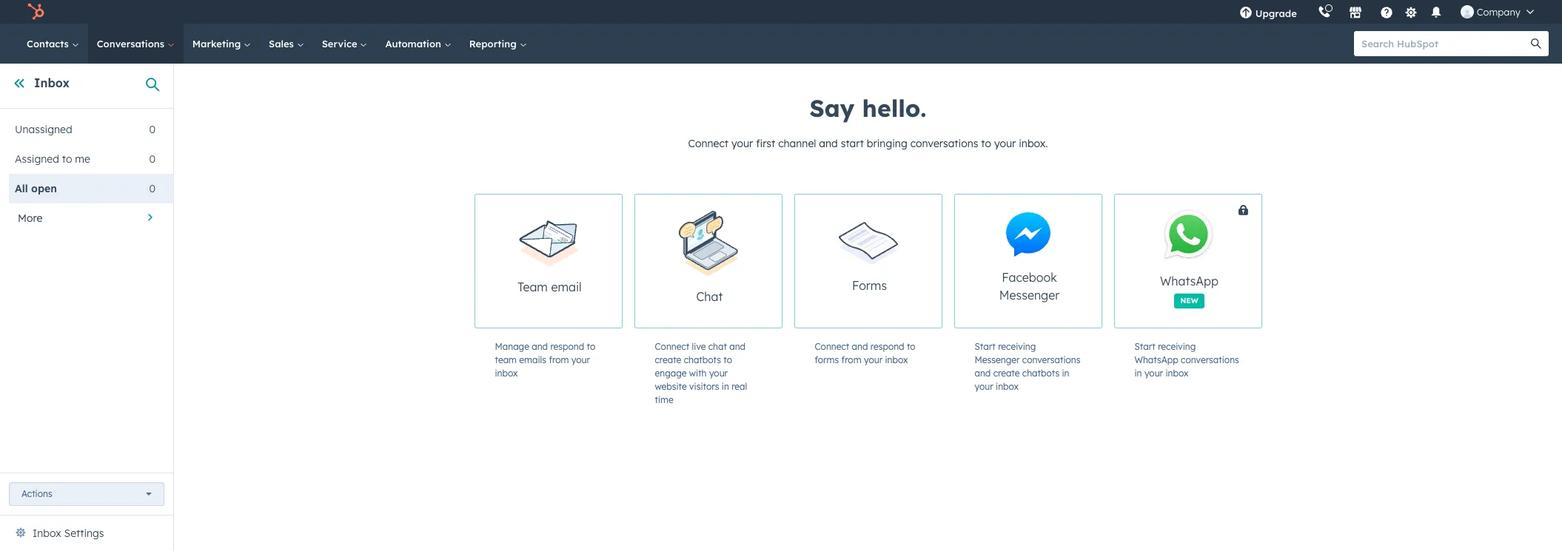 Task type: describe. For each thing, give the bounding box(es) containing it.
Forms checkbox
[[794, 194, 942, 329]]

conversations link
[[88, 24, 183, 64]]

messenger inside option
[[999, 288, 1060, 303]]

team
[[518, 280, 548, 295]]

facebook messenger
[[999, 270, 1060, 303]]

respond for team email
[[550, 341, 584, 352]]

0 for to
[[149, 153, 156, 166]]

assigned to me
[[15, 153, 90, 166]]

all open
[[15, 182, 57, 195]]

your inside connect live chat and create chatbots to engage with your website visitors in real time
[[709, 368, 728, 379]]

marketing
[[192, 38, 244, 50]]

channel
[[778, 137, 816, 150]]

company
[[1477, 6, 1521, 18]]

forms
[[815, 355, 839, 366]]

whatsapp inside start receiving whatsapp conversations in your inbox
[[1135, 355, 1179, 366]]

connect for forms
[[815, 341, 849, 352]]

chatbots inside connect live chat and create chatbots to engage with your website visitors in real time
[[684, 355, 721, 366]]

0 horizontal spatial conversations
[[910, 137, 978, 150]]

all
[[15, 182, 28, 195]]

reporting link
[[460, 24, 536, 64]]

first
[[756, 137, 775, 150]]

upgrade image
[[1239, 7, 1253, 20]]

to inside manage and respond to team emails from your inbox
[[587, 341, 595, 352]]

me
[[75, 153, 90, 166]]

help image
[[1380, 7, 1393, 20]]

inbox settings
[[33, 527, 104, 541]]

engage
[[655, 368, 687, 379]]

team
[[495, 355, 517, 366]]

time
[[655, 395, 674, 406]]

inbox inside start receiving whatsapp conversations in your inbox
[[1166, 368, 1189, 379]]

contacts
[[27, 38, 72, 50]]

calling icon button
[[1312, 2, 1337, 21]]

messenger inside start receiving messenger conversations and create chatbots in your inbox
[[975, 355, 1020, 366]]

service
[[322, 38, 360, 50]]

and inside manage and respond to team emails from your inbox
[[532, 341, 548, 352]]

with
[[689, 368, 707, 379]]

inbox inside start receiving messenger conversations and create chatbots in your inbox
[[996, 381, 1019, 392]]

automation
[[385, 38, 444, 50]]

Search HubSpot search field
[[1354, 31, 1536, 56]]

team email
[[518, 280, 582, 295]]

to inside connect live chat and create chatbots to engage with your website visitors in real time
[[724, 355, 732, 366]]

chat
[[708, 341, 727, 352]]

email
[[551, 280, 582, 295]]

upgrade
[[1255, 7, 1297, 19]]

company button
[[1452, 0, 1543, 24]]

start for start receiving whatsapp conversations in your inbox
[[1135, 341, 1156, 352]]

conversations for start receiving whatsapp conversations in your inbox
[[1181, 355, 1239, 366]]

respond for forms
[[871, 341, 904, 352]]

search image
[[1531, 39, 1542, 49]]

Facebook Messenger checkbox
[[954, 194, 1102, 329]]

your inside the connect and respond to forms from your inbox
[[864, 355, 883, 366]]

marketplaces image
[[1349, 7, 1362, 20]]

receiving for messenger
[[998, 341, 1036, 352]]

and inside start receiving messenger conversations and create chatbots in your inbox
[[975, 368, 991, 379]]

receiving for whatsapp
[[1158, 341, 1196, 352]]

real
[[732, 381, 747, 392]]

Team email checkbox
[[474, 194, 622, 329]]

and inside the connect and respond to forms from your inbox
[[852, 341, 868, 352]]

assigned
[[15, 153, 59, 166]]

create inside connect live chat and create chatbots to engage with your website visitors in real time
[[655, 355, 681, 366]]



Task type: locate. For each thing, give the bounding box(es) containing it.
automation link
[[376, 24, 460, 64]]

0 vertical spatial messenger
[[999, 288, 1060, 303]]

connect your first channel and start bringing conversations to your inbox.
[[688, 137, 1048, 150]]

your inside start receiving whatsapp conversations in your inbox
[[1145, 368, 1163, 379]]

hello.
[[862, 93, 927, 123]]

None checkbox
[[1114, 194, 1317, 329]]

0 horizontal spatial receiving
[[998, 341, 1036, 352]]

your
[[731, 137, 753, 150], [994, 137, 1016, 150], [571, 355, 590, 366], [864, 355, 883, 366], [709, 368, 728, 379], [1145, 368, 1163, 379], [975, 381, 993, 392]]

receiving
[[998, 341, 1036, 352], [1158, 341, 1196, 352]]

0 horizontal spatial create
[[655, 355, 681, 366]]

1 horizontal spatial start
[[1135, 341, 1156, 352]]

sales link
[[260, 24, 313, 64]]

2 respond from the left
[[871, 341, 904, 352]]

respond
[[550, 341, 584, 352], [871, 341, 904, 352]]

in inside start receiving whatsapp conversations in your inbox
[[1135, 368, 1142, 379]]

1 horizontal spatial respond
[[871, 341, 904, 352]]

inbox
[[885, 355, 908, 366], [495, 368, 518, 379], [1166, 368, 1189, 379], [996, 381, 1019, 392]]

your inside manage and respond to team emails from your inbox
[[571, 355, 590, 366]]

2 horizontal spatial in
[[1135, 368, 1142, 379]]

1 horizontal spatial receiving
[[1158, 341, 1196, 352]]

in inside connect live chat and create chatbots to engage with your website visitors in real time
[[722, 381, 729, 392]]

from inside the connect and respond to forms from your inbox
[[842, 355, 862, 366]]

2 0 from the top
[[149, 153, 156, 166]]

inbox for inbox settings
[[33, 527, 61, 541]]

from inside manage and respond to team emails from your inbox
[[549, 355, 569, 366]]

1 horizontal spatial create
[[993, 368, 1020, 379]]

1 receiving from the left
[[998, 341, 1036, 352]]

visitors
[[689, 381, 719, 392]]

start inside start receiving messenger conversations and create chatbots in your inbox
[[975, 341, 996, 352]]

actions
[[21, 489, 52, 500]]

connect and respond to forms from your inbox
[[815, 341, 916, 366]]

start
[[841, 137, 864, 150]]

connect left 'first'
[[688, 137, 729, 150]]

1 vertical spatial create
[[993, 368, 1020, 379]]

respond inside the connect and respond to forms from your inbox
[[871, 341, 904, 352]]

to inside the connect and respond to forms from your inbox
[[907, 341, 916, 352]]

2 receiving from the left
[[1158, 341, 1196, 352]]

0 horizontal spatial chatbots
[[684, 355, 721, 366]]

inbox left settings at the bottom left of page
[[33, 527, 61, 541]]

connect
[[688, 137, 729, 150], [655, 341, 689, 352], [815, 341, 849, 352]]

more
[[18, 212, 42, 225]]

0 vertical spatial 0
[[149, 123, 156, 136]]

help button
[[1374, 0, 1399, 24]]

conversations
[[910, 137, 978, 150], [1022, 355, 1081, 366], [1181, 355, 1239, 366]]

connect up engage
[[655, 341, 689, 352]]

chatbots
[[684, 355, 721, 366], [1022, 368, 1060, 379]]

connect up forms
[[815, 341, 849, 352]]

actions button
[[9, 483, 164, 506]]

1 vertical spatial 0
[[149, 153, 156, 166]]

start for start receiving messenger conversations and create chatbots in your inbox
[[975, 341, 996, 352]]

connect inside the connect and respond to forms from your inbox
[[815, 341, 849, 352]]

2 vertical spatial 0
[[149, 182, 156, 195]]

forms
[[852, 279, 887, 293]]

none checkbox containing whatsapp
[[1114, 194, 1317, 329]]

say hello.
[[810, 93, 927, 123]]

1 vertical spatial inbox
[[33, 527, 61, 541]]

1 horizontal spatial from
[[842, 355, 862, 366]]

connect inside connect live chat and create chatbots to engage with your website visitors in real time
[[655, 341, 689, 352]]

website
[[655, 381, 687, 392]]

manage and respond to team emails from your inbox
[[495, 341, 595, 379]]

whatsapp new
[[1160, 274, 1219, 305]]

menu item
[[1307, 0, 1310, 24]]

from
[[549, 355, 569, 366], [842, 355, 862, 366]]

say
[[810, 93, 855, 123]]

conversations
[[97, 38, 167, 50]]

start
[[975, 341, 996, 352], [1135, 341, 1156, 352]]

0 horizontal spatial from
[[549, 355, 569, 366]]

facebook
[[1002, 270, 1057, 285]]

start receiving whatsapp conversations in your inbox
[[1135, 341, 1239, 379]]

notifications button
[[1424, 0, 1449, 24]]

0 vertical spatial chatbots
[[684, 355, 721, 366]]

Chat checkbox
[[634, 194, 782, 329]]

inbox for inbox
[[34, 76, 70, 90]]

1 horizontal spatial conversations
[[1022, 355, 1081, 366]]

1 horizontal spatial in
[[1062, 368, 1070, 379]]

receiving down new at the bottom right of the page
[[1158, 341, 1196, 352]]

1 vertical spatial messenger
[[975, 355, 1020, 366]]

manage
[[495, 341, 529, 352]]

2 horizontal spatial conversations
[[1181, 355, 1239, 366]]

0 vertical spatial create
[[655, 355, 681, 366]]

sales
[[269, 38, 297, 50]]

start inside start receiving whatsapp conversations in your inbox
[[1135, 341, 1156, 352]]

chatbots inside start receiving messenger conversations and create chatbots in your inbox
[[1022, 368, 1060, 379]]

create inside start receiving messenger conversations and create chatbots in your inbox
[[993, 368, 1020, 379]]

conversations inside start receiving messenger conversations and create chatbots in your inbox
[[1022, 355, 1081, 366]]

in
[[1062, 368, 1070, 379], [1135, 368, 1142, 379], [722, 381, 729, 392]]

open
[[31, 182, 57, 195]]

in inside start receiving messenger conversations and create chatbots in your inbox
[[1062, 368, 1070, 379]]

0 vertical spatial whatsapp
[[1160, 274, 1219, 288]]

menu containing company
[[1229, 0, 1544, 24]]

inbox inside manage and respond to team emails from your inbox
[[495, 368, 518, 379]]

notifications image
[[1430, 7, 1443, 20]]

receiving inside start receiving messenger conversations and create chatbots in your inbox
[[998, 341, 1036, 352]]

1 0 from the top
[[149, 123, 156, 136]]

respond down forms
[[871, 341, 904, 352]]

0 vertical spatial inbox
[[34, 76, 70, 90]]

from right forms
[[842, 355, 862, 366]]

inbox settings link
[[33, 525, 104, 543]]

unassigned
[[15, 123, 72, 136]]

1 from from the left
[[549, 355, 569, 366]]

receiving down "facebook messenger"
[[998, 341, 1036, 352]]

1 horizontal spatial chatbots
[[1022, 368, 1060, 379]]

messenger
[[999, 288, 1060, 303], [975, 355, 1020, 366]]

contacts link
[[18, 24, 88, 64]]

inbox.
[[1019, 137, 1048, 150]]

1 vertical spatial whatsapp
[[1135, 355, 1179, 366]]

inbox down contacts link
[[34, 76, 70, 90]]

reporting
[[469, 38, 519, 50]]

conversations for start receiving messenger conversations and create chatbots in your inbox
[[1022, 355, 1081, 366]]

and inside connect live chat and create chatbots to engage with your website visitors in real time
[[729, 341, 746, 352]]

whatsapp
[[1160, 274, 1219, 288], [1135, 355, 1179, 366]]

bringing
[[867, 137, 908, 150]]

to
[[981, 137, 991, 150], [62, 153, 72, 166], [587, 341, 595, 352], [907, 341, 916, 352], [724, 355, 732, 366]]

0 horizontal spatial in
[[722, 381, 729, 392]]

marketplaces button
[[1340, 0, 1371, 24]]

0 horizontal spatial respond
[[550, 341, 584, 352]]

hubspot link
[[18, 3, 56, 21]]

settings image
[[1405, 6, 1418, 20]]

chat
[[696, 289, 723, 304]]

1 vertical spatial chatbots
[[1022, 368, 1060, 379]]

receiving inside start receiving whatsapp conversations in your inbox
[[1158, 341, 1196, 352]]

create
[[655, 355, 681, 366], [993, 368, 1020, 379]]

whatsapp inside checkbox
[[1160, 274, 1219, 288]]

1 respond from the left
[[550, 341, 584, 352]]

service link
[[313, 24, 376, 64]]

live
[[692, 341, 706, 352]]

respond right manage at the left bottom of the page
[[550, 341, 584, 352]]

new
[[1180, 296, 1199, 305]]

0 horizontal spatial start
[[975, 341, 996, 352]]

inbox inside the connect and respond to forms from your inbox
[[885, 355, 908, 366]]

connect live chat and create chatbots to engage with your website visitors in real time
[[655, 341, 747, 406]]

calling icon image
[[1318, 6, 1331, 19]]

2 start from the left
[[1135, 341, 1156, 352]]

emails
[[519, 355, 546, 366]]

start receiving messenger conversations and create chatbots in your inbox
[[975, 341, 1081, 392]]

respond inside manage and respond to team emails from your inbox
[[550, 341, 584, 352]]

from right emails
[[549, 355, 569, 366]]

search button
[[1524, 31, 1549, 56]]

marketing link
[[183, 24, 260, 64]]

your inside start receiving messenger conversations and create chatbots in your inbox
[[975, 381, 993, 392]]

conversations inside start receiving whatsapp conversations in your inbox
[[1181, 355, 1239, 366]]

hubspot image
[[27, 3, 44, 21]]

menu
[[1229, 0, 1544, 24]]

settings
[[64, 527, 104, 541]]

jacob simon image
[[1461, 5, 1474, 19]]

3 0 from the top
[[149, 182, 156, 195]]

2 from from the left
[[842, 355, 862, 366]]

inbox
[[34, 76, 70, 90], [33, 527, 61, 541]]

0
[[149, 123, 156, 136], [149, 153, 156, 166], [149, 182, 156, 195]]

connect for chat
[[655, 341, 689, 352]]

settings link
[[1402, 4, 1421, 20]]

0 for open
[[149, 182, 156, 195]]

and
[[819, 137, 838, 150], [532, 341, 548, 352], [729, 341, 746, 352], [852, 341, 868, 352], [975, 368, 991, 379]]

1 start from the left
[[975, 341, 996, 352]]



Task type: vqa. For each thing, say whether or not it's contained in the screenshot.
"inbox" within the Start receiving WhatsApp conversations in your inbox
yes



